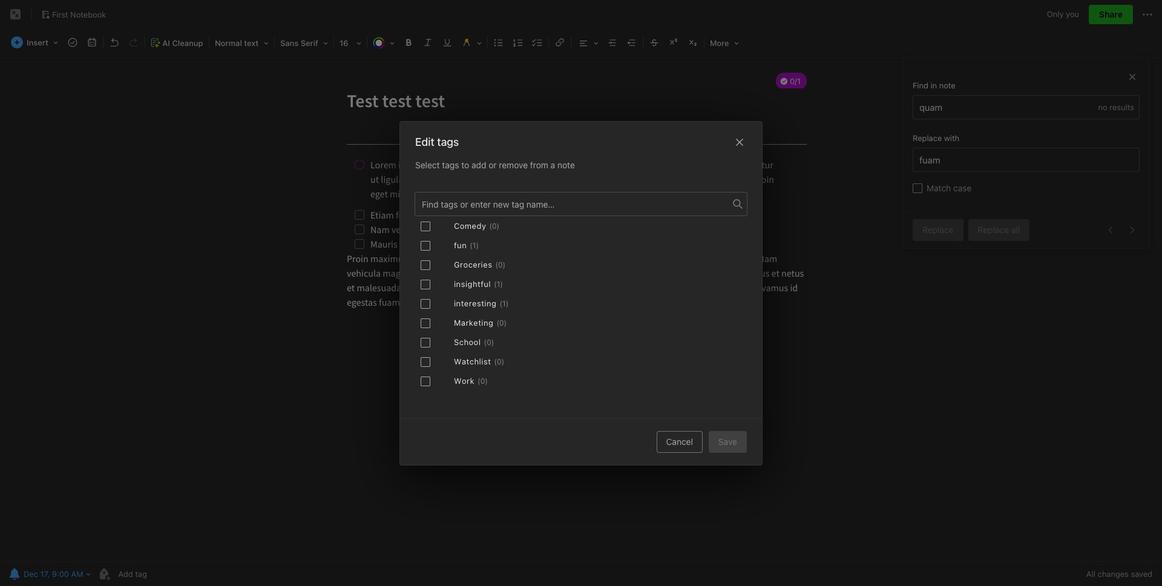 Task type: locate. For each thing, give the bounding box(es) containing it.
close image
[[1127, 71, 1139, 83], [733, 135, 747, 150]]

comedy
[[454, 221, 487, 230]]

fun row
[[415, 236, 748, 255]]

0 horizontal spatial 1
[[473, 241, 476, 250]]

) for interesting
[[506, 299, 509, 308]]

0 right groceries
[[498, 260, 503, 269]]

( inside fun ( 1 )
[[470, 241, 473, 250]]

0 up watchlist ( 0 )
[[487, 338, 492, 347]]

) down interesting ( 1 ) at the left of page
[[504, 318, 507, 327]]

( right school
[[484, 338, 487, 347]]

school ( 0 )
[[454, 337, 494, 347]]

only you
[[1048, 9, 1080, 19]]

) inside the marketing ( 0 )
[[504, 318, 507, 327]]

replace
[[913, 133, 943, 143], [923, 225, 954, 235], [978, 225, 1010, 235]]

interesting
[[454, 298, 497, 308]]

( for watchlist
[[494, 357, 497, 366]]

to
[[462, 160, 470, 170]]

Note Editor text field
[[0, 58, 1163, 561]]

numbered list image
[[510, 34, 527, 51]]

ai
[[163, 38, 170, 48]]

1 inside interesting ( 1 )
[[503, 299, 506, 308]]

) right the interesting
[[506, 299, 509, 308]]

( inside watchlist ( 0 )
[[494, 357, 497, 366]]

( for interesting
[[500, 299, 503, 308]]

work row
[[415, 372, 748, 391]]

interesting ( 1 )
[[454, 298, 509, 308]]

0 inside work ( 0 )
[[481, 376, 485, 385]]

( for comedy
[[490, 221, 492, 230]]

( right comedy
[[490, 221, 492, 230]]

insert link image
[[552, 34, 569, 51]]

font family image
[[276, 34, 332, 51]]

) inside comedy ( 0 )
[[497, 221, 500, 230]]

( inside insightful ( 1 )
[[494, 280, 497, 289]]

) up interesting ( 1 ) at the left of page
[[500, 280, 503, 289]]

) inside work ( 0 )
[[485, 376, 488, 385]]

) down watchlist ( 0 )
[[485, 376, 488, 385]]

1 for fun
[[473, 241, 476, 250]]

strikethrough image
[[646, 34, 663, 51]]

) for marketing
[[504, 318, 507, 327]]

( right the interesting
[[500, 299, 503, 308]]

notebook
[[70, 9, 106, 19]]

1 inside fun ( 1 )
[[473, 241, 476, 250]]

Select796 checkbox
[[421, 260, 431, 270]]

( inside work ( 0 )
[[478, 376, 481, 385]]

0 for comedy
[[492, 221, 497, 230]]

( inside school ( 0 )
[[484, 338, 487, 347]]

) right fun
[[476, 241, 479, 250]]

(
[[490, 221, 492, 230], [470, 241, 473, 250], [496, 260, 498, 269], [494, 280, 497, 289], [500, 299, 503, 308], [497, 318, 500, 327], [484, 338, 487, 347], [494, 357, 497, 366], [478, 376, 481, 385]]

tags left to
[[442, 160, 459, 170]]

first
[[52, 9, 68, 19]]

replace inside button
[[978, 225, 1010, 235]]

watchlist ( 0 )
[[454, 356, 505, 366]]

insightful ( 1 )
[[454, 279, 503, 289]]

1 for insightful
[[497, 280, 500, 289]]

( right fun
[[470, 241, 473, 250]]

find
[[913, 81, 929, 90]]

) inside groceries ( 0 )
[[503, 260, 506, 269]]

note
[[940, 81, 956, 90], [558, 160, 575, 170]]

) for groceries
[[503, 260, 506, 269]]

1 horizontal spatial note
[[940, 81, 956, 90]]

all changes saved
[[1087, 569, 1153, 579]]

2 horizontal spatial 1
[[503, 299, 506, 308]]

ai cleanup button
[[147, 34, 208, 51]]

1 vertical spatial tags
[[442, 160, 459, 170]]

share button
[[1090, 5, 1134, 24]]

1 right fun
[[473, 241, 476, 250]]

replace down 'match'
[[923, 225, 954, 235]]

replace button
[[913, 219, 964, 241]]

replace left with
[[913, 133, 943, 143]]

replace left the all
[[978, 225, 1010, 235]]

0 right marketing
[[500, 318, 504, 327]]

( inside interesting ( 1 )
[[500, 299, 503, 308]]

add
[[472, 160, 487, 170]]

select
[[415, 160, 440, 170]]

replace for replace all
[[978, 225, 1010, 235]]

tags
[[437, 135, 459, 148], [442, 160, 459, 170]]

tags for edit
[[437, 135, 459, 148]]

replace with
[[913, 133, 960, 143]]

0 inside groceries ( 0 )
[[498, 260, 503, 269]]

Select799 checkbox
[[421, 318, 431, 328]]

row group
[[415, 217, 748, 391]]

2 vertical spatial 1
[[503, 299, 506, 308]]

) inside fun ( 1 )
[[476, 241, 479, 250]]

0 vertical spatial tags
[[437, 135, 459, 148]]

( right marketing
[[497, 318, 500, 327]]

( inside comedy ( 0 )
[[490, 221, 492, 230]]

select tags to add or remove from a note
[[415, 160, 575, 170]]

( for groceries
[[496, 260, 498, 269]]

0 inside comedy ( 0 )
[[492, 221, 497, 230]]

row group containing comedy
[[415, 217, 748, 391]]

comedy row
[[415, 217, 748, 236]]

0 for groceries
[[498, 260, 503, 269]]

1 vertical spatial 1
[[497, 280, 500, 289]]

)
[[497, 221, 500, 230], [476, 241, 479, 250], [503, 260, 506, 269], [500, 280, 503, 289], [506, 299, 509, 308], [504, 318, 507, 327], [492, 338, 494, 347], [502, 357, 505, 366], [485, 376, 488, 385]]

0 for watchlist
[[497, 357, 502, 366]]

cancel
[[667, 436, 693, 447]]

tags right edit
[[437, 135, 459, 148]]

) right groceries
[[503, 260, 506, 269]]

) inside school ( 0 )
[[492, 338, 494, 347]]

) inside insightful ( 1 )
[[500, 280, 503, 289]]

subscript image
[[685, 34, 702, 51]]

( for insightful
[[494, 280, 497, 289]]

note right the a
[[558, 160, 575, 170]]

( inside groceries ( 0 )
[[496, 260, 498, 269]]

0 vertical spatial 1
[[473, 241, 476, 250]]

or
[[489, 160, 497, 170]]

0 for marketing
[[500, 318, 504, 327]]

) inside interesting ( 1 )
[[506, 299, 509, 308]]

edit
[[415, 135, 435, 148]]

groceries ( 0 )
[[454, 260, 506, 269]]

save
[[719, 436, 738, 447]]

replace inside "button"
[[923, 225, 954, 235]]

1 vertical spatial note
[[558, 160, 575, 170]]

marketing row
[[415, 313, 748, 333]]

) right watchlist
[[502, 357, 505, 366]]

1 inside insightful ( 1 )
[[497, 280, 500, 289]]

( for fun
[[470, 241, 473, 250]]

add tag image
[[97, 567, 111, 581]]

replace for replace
[[923, 225, 954, 235]]

insert image
[[8, 34, 62, 51]]

case
[[954, 183, 972, 193]]

note right in
[[940, 81, 956, 90]]

row group inside select tags to add or remove from a note element
[[415, 217, 748, 391]]

0 vertical spatial close image
[[1127, 71, 1139, 83]]

( right groceries
[[496, 260, 498, 269]]

( right insightful
[[494, 280, 497, 289]]

( for school
[[484, 338, 487, 347]]

) inside watchlist ( 0 )
[[502, 357, 505, 366]]

insightful row
[[415, 275, 748, 294]]

replace all
[[978, 225, 1021, 235]]

) down the marketing ( 0 )
[[492, 338, 494, 347]]

1
[[473, 241, 476, 250], [497, 280, 500, 289], [503, 299, 506, 308]]

0
[[492, 221, 497, 230], [498, 260, 503, 269], [500, 318, 504, 327], [487, 338, 492, 347], [497, 357, 502, 366], [481, 376, 485, 385]]

1 horizontal spatial 1
[[497, 280, 500, 289]]

watchlist row
[[415, 352, 748, 372]]

Select801 checkbox
[[421, 357, 431, 367]]

remove
[[499, 160, 528, 170]]

( right work
[[478, 376, 481, 385]]

1 right the interesting
[[503, 299, 506, 308]]

collapse note image
[[8, 7, 23, 22]]

watchlist
[[454, 356, 491, 366]]

0 inside watchlist ( 0 )
[[497, 357, 502, 366]]

( inside the marketing ( 0 )
[[497, 318, 500, 327]]

0 for school
[[487, 338, 492, 347]]

1 vertical spatial close image
[[733, 135, 747, 150]]

font color image
[[369, 34, 399, 51]]

0 right comedy
[[492, 221, 497, 230]]

) right comedy
[[497, 221, 500, 230]]

tags for select
[[442, 160, 459, 170]]

0 vertical spatial note
[[940, 81, 956, 90]]

alignment image
[[573, 34, 603, 51]]

0 right watchlist
[[497, 357, 502, 366]]

0 right work
[[481, 376, 485, 385]]

( right watchlist
[[494, 357, 497, 366]]

from
[[530, 160, 549, 170]]

font size image
[[336, 34, 366, 51]]

0 inside school ( 0 )
[[487, 338, 492, 347]]

1 up interesting ( 1 ) at the left of page
[[497, 280, 500, 289]]

a
[[551, 160, 556, 170]]

0 inside the marketing ( 0 )
[[500, 318, 504, 327]]

select tags to add or remove from a note element
[[400, 182, 763, 418]]

only
[[1048, 9, 1064, 19]]

) for school
[[492, 338, 494, 347]]

replace all button
[[969, 219, 1030, 241]]



Task type: describe. For each thing, give the bounding box(es) containing it.
groceries row
[[415, 255, 748, 275]]

cancel button
[[657, 431, 703, 453]]

checklist image
[[529, 34, 546, 51]]

all
[[1087, 569, 1096, 579]]

with
[[945, 133, 960, 143]]

school row
[[415, 333, 748, 352]]

indent image
[[604, 34, 621, 51]]

Select802 checkbox
[[421, 376, 431, 386]]

note window element
[[0, 0, 1163, 586]]

work
[[454, 376, 475, 385]]

results
[[1110, 102, 1135, 112]]

) for comedy
[[497, 221, 500, 230]]

Select795 checkbox
[[421, 241, 431, 250]]

0 horizontal spatial note
[[558, 160, 575, 170]]

ai cleanup
[[163, 38, 203, 48]]

) for fun
[[476, 241, 479, 250]]

heading level image
[[211, 34, 273, 51]]

Find tags or enter new tag name… text field
[[415, 196, 733, 212]]

cleanup
[[172, 38, 203, 48]]

save button
[[709, 431, 747, 453]]

marketing ( 0 )
[[454, 318, 507, 327]]

first notebook
[[52, 9, 106, 19]]

you
[[1067, 9, 1080, 19]]

share
[[1100, 9, 1123, 19]]

groceries
[[454, 260, 493, 269]]

match
[[927, 183, 952, 193]]

underline image
[[439, 34, 456, 51]]

Select800 checkbox
[[421, 338, 431, 347]]

first notebook button
[[37, 6, 110, 23]]

outdent image
[[624, 34, 641, 51]]

school
[[454, 337, 481, 347]]

) for work
[[485, 376, 488, 385]]

match case
[[927, 183, 972, 193]]

Match case checkbox
[[913, 183, 923, 193]]

changes
[[1098, 569, 1129, 579]]

( for work
[[478, 376, 481, 385]]

comedy ( 0 )
[[454, 221, 500, 230]]

0 for work
[[481, 376, 485, 385]]

bulleted list image
[[491, 34, 508, 51]]

highlight image
[[457, 34, 486, 51]]

fun ( 1 )
[[454, 240, 479, 250]]

1 for interesting
[[503, 299, 506, 308]]

saved
[[1132, 569, 1153, 579]]

all
[[1012, 225, 1021, 235]]

bold image
[[400, 34, 417, 51]]

calendar event image
[[84, 34, 101, 51]]

Select798 checkbox
[[421, 299, 431, 309]]

( for marketing
[[497, 318, 500, 327]]

replace for replace with
[[913, 133, 943, 143]]

italic image
[[420, 34, 437, 51]]

work ( 0 )
[[454, 376, 488, 385]]

) for watchlist
[[502, 357, 505, 366]]

0 horizontal spatial close image
[[733, 135, 747, 150]]

Select797 checkbox
[[421, 280, 431, 289]]

marketing
[[454, 318, 494, 327]]

insightful
[[454, 279, 491, 289]]

Select794 checkbox
[[421, 221, 431, 231]]

task image
[[64, 34, 81, 51]]

undo image
[[106, 34, 123, 51]]

) for insightful
[[500, 280, 503, 289]]

interesting row
[[415, 294, 748, 313]]

edit tags
[[415, 135, 459, 148]]

fun
[[454, 240, 467, 250]]

more image
[[706, 34, 743, 51]]

1 horizontal spatial close image
[[1127, 71, 1139, 83]]

superscript image
[[666, 34, 683, 51]]

no
[[1099, 102, 1108, 112]]

no results
[[1099, 102, 1135, 112]]

in
[[931, 81, 938, 90]]

find in note
[[913, 81, 956, 90]]



Task type: vqa. For each thing, say whether or not it's contained in the screenshot.


